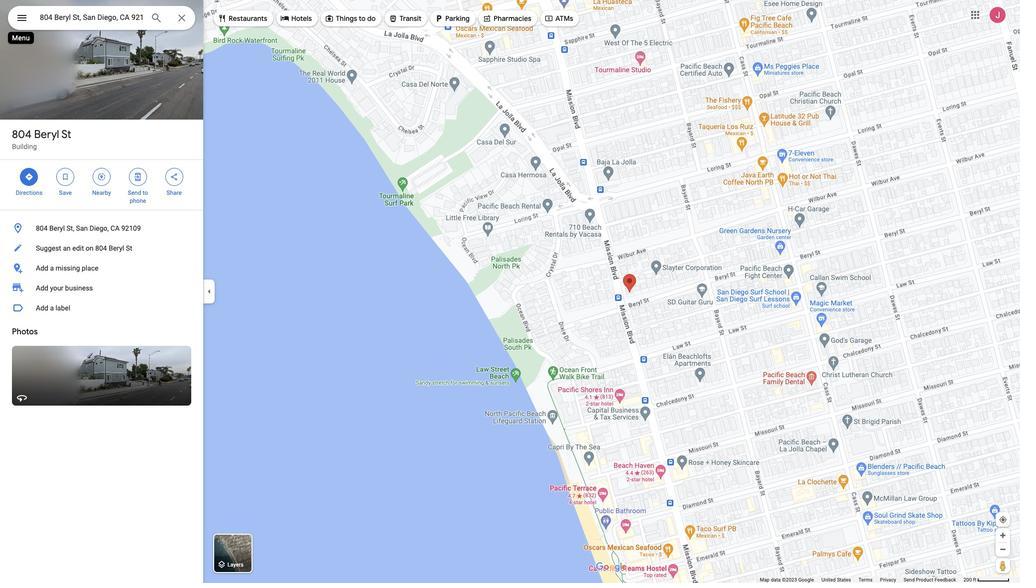 Task type: locate. For each thing, give the bounding box(es) containing it.
804
[[12, 128, 32, 142], [36, 224, 48, 232], [95, 244, 107, 252]]

to
[[359, 14, 366, 23], [143, 189, 148, 196]]

beryl
[[34, 128, 59, 142], [49, 224, 65, 232], [109, 244, 124, 252]]

to left do
[[359, 14, 366, 23]]

1 vertical spatial to
[[143, 189, 148, 196]]

0 horizontal spatial send
[[128, 189, 141, 196]]

st up 
[[61, 128, 71, 142]]

2 vertical spatial add
[[36, 304, 48, 312]]


[[483, 13, 492, 24]]

804 up suggest at left top
[[36, 224, 48, 232]]

1 vertical spatial 804
[[36, 224, 48, 232]]

zoom in image
[[1000, 532, 1007, 539]]


[[61, 171, 70, 182]]

send
[[128, 189, 141, 196], [904, 577, 915, 583]]

suggest
[[36, 244, 61, 252]]

0 vertical spatial to
[[359, 14, 366, 23]]

beryl down ca
[[109, 244, 124, 252]]

beryl inside 804 beryl st building
[[34, 128, 59, 142]]

804 Beryl St, San Diego, CA 92109 field
[[8, 6, 195, 30]]

1 add from the top
[[36, 264, 48, 272]]

to up phone
[[143, 189, 148, 196]]

feedback
[[935, 577, 956, 583]]

 restaurants
[[218, 13, 267, 24]]


[[25, 171, 34, 182]]

0 horizontal spatial to
[[143, 189, 148, 196]]

send inside send to phone
[[128, 189, 141, 196]]

0 vertical spatial beryl
[[34, 128, 59, 142]]

show your location image
[[999, 515, 1008, 524]]

2 vertical spatial beryl
[[109, 244, 124, 252]]

804 for st,
[[36, 224, 48, 232]]

2 add from the top
[[36, 284, 48, 292]]

send product feedback
[[904, 577, 956, 583]]

product
[[916, 577, 934, 583]]

200 ft
[[964, 577, 977, 583]]

add left your
[[36, 284, 48, 292]]

add down suggest at left top
[[36, 264, 48, 272]]

share
[[167, 189, 182, 196]]

send inside button
[[904, 577, 915, 583]]


[[133, 171, 142, 182]]

3 add from the top
[[36, 304, 48, 312]]

add left label
[[36, 304, 48, 312]]

beryl inside 804 beryl st, san diego, ca 92109 button
[[49, 224, 65, 232]]

footer containing map data ©2023 google
[[760, 577, 964, 583]]

privacy
[[880, 577, 897, 583]]

add a missing place button
[[0, 258, 203, 278]]

directions
[[16, 189, 43, 196]]

send product feedback button
[[904, 577, 956, 583]]

add
[[36, 264, 48, 272], [36, 284, 48, 292], [36, 304, 48, 312]]

footer inside "google maps" element
[[760, 577, 964, 583]]

layers
[[228, 562, 244, 568]]

804 inside 804 beryl st building
[[12, 128, 32, 142]]

st inside 804 beryl st building
[[61, 128, 71, 142]]

footer
[[760, 577, 964, 583]]

2 vertical spatial 804
[[95, 244, 107, 252]]

st inside suggest an edit on 804 beryl st button
[[126, 244, 132, 252]]

zoom out image
[[1000, 546, 1007, 553]]

1 horizontal spatial to
[[359, 14, 366, 23]]

st,
[[67, 224, 74, 232]]

2 a from the top
[[50, 304, 54, 312]]


[[545, 13, 554, 24]]

add inside button
[[36, 304, 48, 312]]

804 up building
[[12, 128, 32, 142]]

1 vertical spatial a
[[50, 304, 54, 312]]

0 horizontal spatial 804
[[12, 128, 32, 142]]

an
[[63, 244, 71, 252]]

label
[[56, 304, 70, 312]]


[[170, 171, 179, 182]]

to inside  things to do
[[359, 14, 366, 23]]

st down 92109
[[126, 244, 132, 252]]

0 vertical spatial 804
[[12, 128, 32, 142]]

0 horizontal spatial st
[[61, 128, 71, 142]]

1 horizontal spatial send
[[904, 577, 915, 583]]

a inside button
[[50, 264, 54, 272]]

transit
[[400, 14, 422, 23]]

0 vertical spatial a
[[50, 264, 54, 272]]

terms
[[859, 577, 873, 583]]

data
[[771, 577, 781, 583]]


[[435, 13, 444, 24]]

edit
[[72, 244, 84, 252]]

None field
[[40, 11, 143, 23]]

1 vertical spatial st
[[126, 244, 132, 252]]

1 horizontal spatial 804
[[36, 224, 48, 232]]

2 horizontal spatial 804
[[95, 244, 107, 252]]

0 vertical spatial send
[[128, 189, 141, 196]]

a
[[50, 264, 54, 272], [50, 304, 54, 312]]

st
[[61, 128, 71, 142], [126, 244, 132, 252]]

0 vertical spatial add
[[36, 264, 48, 272]]

1 a from the top
[[50, 264, 54, 272]]

1 vertical spatial add
[[36, 284, 48, 292]]

united states button
[[822, 577, 851, 583]]

a inside button
[[50, 304, 54, 312]]

beryl up building
[[34, 128, 59, 142]]

a for label
[[50, 304, 54, 312]]

 things to do
[[325, 13, 376, 24]]

add inside button
[[36, 264, 48, 272]]

1 vertical spatial send
[[904, 577, 915, 583]]

san
[[76, 224, 88, 232]]

parking
[[446, 14, 470, 23]]

0 vertical spatial st
[[61, 128, 71, 142]]

1 horizontal spatial st
[[126, 244, 132, 252]]

a left missing
[[50, 264, 54, 272]]

on
[[86, 244, 94, 252]]

restaurants
[[229, 14, 267, 23]]

a left label
[[50, 304, 54, 312]]

 atms
[[545, 13, 573, 24]]

your
[[50, 284, 63, 292]]

map data ©2023 google
[[760, 577, 814, 583]]

send left product
[[904, 577, 915, 583]]


[[389, 13, 398, 24]]

©2023
[[782, 577, 797, 583]]

send up phone
[[128, 189, 141, 196]]

do
[[367, 14, 376, 23]]

show street view coverage image
[[996, 558, 1011, 573]]

1 vertical spatial beryl
[[49, 224, 65, 232]]

beryl left st,
[[49, 224, 65, 232]]

804 right on in the left of the page
[[95, 244, 107, 252]]



Task type: describe. For each thing, give the bounding box(es) containing it.
200 ft button
[[964, 577, 1010, 583]]


[[16, 11, 28, 25]]

a for missing
[[50, 264, 54, 272]]

google account: james peterson  
(james.peterson1902@gmail.com) image
[[990, 7, 1006, 23]]


[[97, 171, 106, 182]]

ft
[[974, 577, 977, 583]]

collapse side panel image
[[204, 286, 215, 297]]


[[325, 13, 334, 24]]

 hotels
[[280, 13, 312, 24]]

send for send to phone
[[128, 189, 141, 196]]

804 beryl st, san diego, ca 92109
[[36, 224, 141, 232]]

google
[[799, 577, 814, 583]]


[[280, 13, 289, 24]]

92109
[[121, 224, 141, 232]]

none field inside 804 beryl st, san diego, ca 92109 field
[[40, 11, 143, 23]]

add a missing place
[[36, 264, 98, 272]]

 parking
[[435, 13, 470, 24]]

804 beryl st building
[[12, 128, 71, 150]]

add for add a missing place
[[36, 264, 48, 272]]

804 beryl st main content
[[0, 0, 203, 583]]

united states
[[822, 577, 851, 583]]

add for add a label
[[36, 304, 48, 312]]

nearby
[[92, 189, 111, 196]]

 search field
[[8, 6, 195, 32]]

privacy button
[[880, 577, 897, 583]]


[[218, 13, 227, 24]]

suggest an edit on 804 beryl st
[[36, 244, 132, 252]]

add for add your business
[[36, 284, 48, 292]]

united
[[822, 577, 836, 583]]

states
[[837, 577, 851, 583]]

things
[[336, 14, 357, 23]]

missing
[[56, 264, 80, 272]]

building
[[12, 143, 37, 150]]

send to phone
[[128, 189, 148, 204]]

diego,
[[90, 224, 109, 232]]

 pharmacies
[[483, 13, 532, 24]]

to inside send to phone
[[143, 189, 148, 196]]

 button
[[8, 6, 36, 32]]

beryl for st,
[[49, 224, 65, 232]]

phone
[[130, 197, 146, 204]]

add a label
[[36, 304, 70, 312]]

photos
[[12, 327, 38, 337]]

terms button
[[859, 577, 873, 583]]

ca
[[111, 224, 120, 232]]

hotels
[[291, 14, 312, 23]]

atms
[[556, 14, 573, 23]]

send for send product feedback
[[904, 577, 915, 583]]

200
[[964, 577, 972, 583]]

suggest an edit on 804 beryl st button
[[0, 238, 203, 258]]

 transit
[[389, 13, 422, 24]]

place
[[82, 264, 98, 272]]

pharmacies
[[494, 14, 532, 23]]

actions for 804 beryl st region
[[0, 160, 203, 210]]

map
[[760, 577, 770, 583]]

beryl inside suggest an edit on 804 beryl st button
[[109, 244, 124, 252]]

google maps element
[[0, 0, 1021, 583]]

804 beryl st, san diego, ca 92109 button
[[0, 218, 203, 238]]

beryl for st
[[34, 128, 59, 142]]

save
[[59, 189, 72, 196]]

business
[[65, 284, 93, 292]]

add your business
[[36, 284, 93, 292]]

add a label button
[[0, 298, 203, 318]]

add your business link
[[0, 278, 203, 298]]

804 for st
[[12, 128, 32, 142]]



Task type: vqa. For each thing, say whether or not it's contained in the screenshot.
Tokyo, Japan the Capital
no



